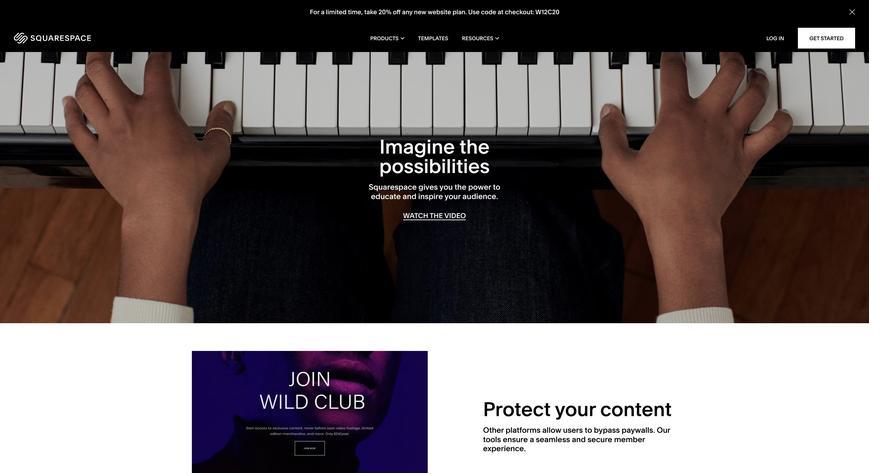 Task type: describe. For each thing, give the bounding box(es) containing it.
any
[[402, 8, 413, 16]]

imagine the possibilities
[[379, 135, 490, 178]]

gives
[[419, 183, 438, 192]]

take
[[364, 8, 377, 16]]

for
[[310, 8, 319, 16]]

in
[[779, 35, 784, 41]]

plan.
[[453, 8, 467, 16]]

time,
[[348, 8, 363, 16]]

the for possibilities
[[460, 135, 490, 159]]

squarespace logo image
[[14, 33, 91, 44]]

bypass
[[594, 426, 620, 435]]

get started
[[810, 35, 844, 41]]

watch
[[403, 212, 428, 220]]

you
[[440, 183, 453, 192]]

limited
[[326, 8, 346, 16]]

started
[[821, 35, 844, 41]]

code
[[481, 8, 496, 16]]

squarespace
[[369, 183, 417, 192]]

1 vertical spatial your
[[555, 398, 596, 421]]

ensure
[[503, 435, 528, 444]]

off
[[393, 8, 401, 16]]

allow
[[543, 426, 562, 435]]

paywalls.
[[622, 426, 655, 435]]

inspire
[[418, 192, 443, 201]]

a inside the other platforms allow users to bypass paywalls. our tools ensure a seamless and secure member experience.
[[530, 435, 534, 444]]

other
[[483, 426, 504, 435]]

at
[[498, 8, 503, 16]]

products
[[370, 35, 399, 41]]

secure
[[588, 435, 613, 444]]

use
[[468, 8, 480, 16]]

the inside squarespace gives you the power to educate and inspire your audience.
[[455, 183, 467, 192]]

the for video
[[430, 212, 443, 220]]

resources
[[462, 35, 493, 41]]

member
[[614, 435, 645, 444]]

to inside the other platforms allow users to bypass paywalls. our tools ensure a seamless and secure member experience.
[[585, 426, 592, 435]]

squarespace logo link
[[14, 33, 182, 44]]

video
[[445, 212, 466, 220]]



Task type: vqa. For each thing, say whether or not it's contained in the screenshot.
the associated with Video
yes



Task type: locate. For each thing, give the bounding box(es) containing it.
imagine
[[380, 135, 455, 159]]

log             in link
[[767, 35, 784, 41]]

products button
[[370, 24, 404, 52]]

a right for
[[321, 8, 324, 16]]

for a limited time, take 20% off any new website plan. use code at checkout: w12c20
[[310, 8, 560, 16]]

0 vertical spatial to
[[493, 183, 501, 192]]

1 vertical spatial a
[[530, 435, 534, 444]]

to right 'power'
[[493, 183, 501, 192]]

get started link
[[798, 28, 856, 49]]

your up users
[[555, 398, 596, 421]]

new
[[414, 8, 426, 16]]

a
[[321, 8, 324, 16], [530, 435, 534, 444]]

2 vertical spatial the
[[430, 212, 443, 220]]

w12c20
[[535, 8, 560, 16]]

your up video
[[445, 192, 461, 201]]

0 horizontal spatial your
[[445, 192, 461, 201]]

0 vertical spatial the
[[460, 135, 490, 159]]

checkout:
[[505, 8, 534, 16]]

other platforms allow users to bypass paywalls. our tools ensure a seamless and secure member experience.
[[483, 426, 671, 454]]

0 horizontal spatial a
[[321, 8, 324, 16]]

audience.
[[463, 192, 498, 201]]

possibilities
[[379, 155, 490, 178]]

resources button
[[462, 24, 499, 52]]

to right users
[[585, 426, 592, 435]]

the
[[460, 135, 490, 159], [455, 183, 467, 192], [430, 212, 443, 220]]

users
[[563, 426, 583, 435]]

protect
[[483, 398, 551, 421]]

1 horizontal spatial to
[[585, 426, 592, 435]]

watch the video
[[403, 212, 466, 220]]

a right ensure in the bottom right of the page
[[530, 435, 534, 444]]

seamless
[[536, 435, 570, 444]]

educate
[[371, 192, 401, 201]]

the inside 'link'
[[430, 212, 443, 220]]

to
[[493, 183, 501, 192], [585, 426, 592, 435]]

your
[[445, 192, 461, 201], [555, 398, 596, 421]]

0 vertical spatial your
[[445, 192, 461, 201]]

our
[[657, 426, 671, 435]]

log
[[767, 35, 778, 41]]

and
[[403, 192, 417, 201], [572, 435, 586, 444]]

your inside squarespace gives you the power to educate and inspire your audience.
[[445, 192, 461, 201]]

and inside squarespace gives you the power to educate and inspire your audience.
[[403, 192, 417, 201]]

0 horizontal spatial and
[[403, 192, 417, 201]]

1 vertical spatial the
[[455, 183, 467, 192]]

get
[[810, 35, 820, 41]]

protect your content
[[483, 398, 672, 421]]

1 horizontal spatial a
[[530, 435, 534, 444]]

website
[[428, 8, 451, 16]]

squarespace gives you the power to educate and inspire your audience.
[[369, 183, 501, 201]]

watch the video link
[[403, 212, 466, 220]]

and up watch
[[403, 192, 417, 201]]

experience.
[[483, 444, 526, 454]]

1 horizontal spatial your
[[555, 398, 596, 421]]

and inside the other platforms allow users to bypass paywalls. our tools ensure a seamless and secure member experience.
[[572, 435, 586, 444]]

20%
[[378, 8, 391, 16]]

0 horizontal spatial to
[[493, 183, 501, 192]]

to inside squarespace gives you the power to educate and inspire your audience.
[[493, 183, 501, 192]]

power
[[468, 183, 491, 192]]

log             in
[[767, 35, 784, 41]]

platforms
[[506, 426, 541, 435]]

templates
[[418, 35, 448, 41]]

1 vertical spatial and
[[572, 435, 586, 444]]

tools
[[483, 435, 501, 444]]

content
[[601, 398, 672, 421]]

1 horizontal spatial and
[[572, 435, 586, 444]]

1 vertical spatial to
[[585, 426, 592, 435]]

the inside imagine the possibilities
[[460, 135, 490, 159]]

templates link
[[418, 24, 448, 52]]

0 vertical spatial a
[[321, 8, 324, 16]]

0 vertical spatial and
[[403, 192, 417, 201]]

and left secure
[[572, 435, 586, 444]]



